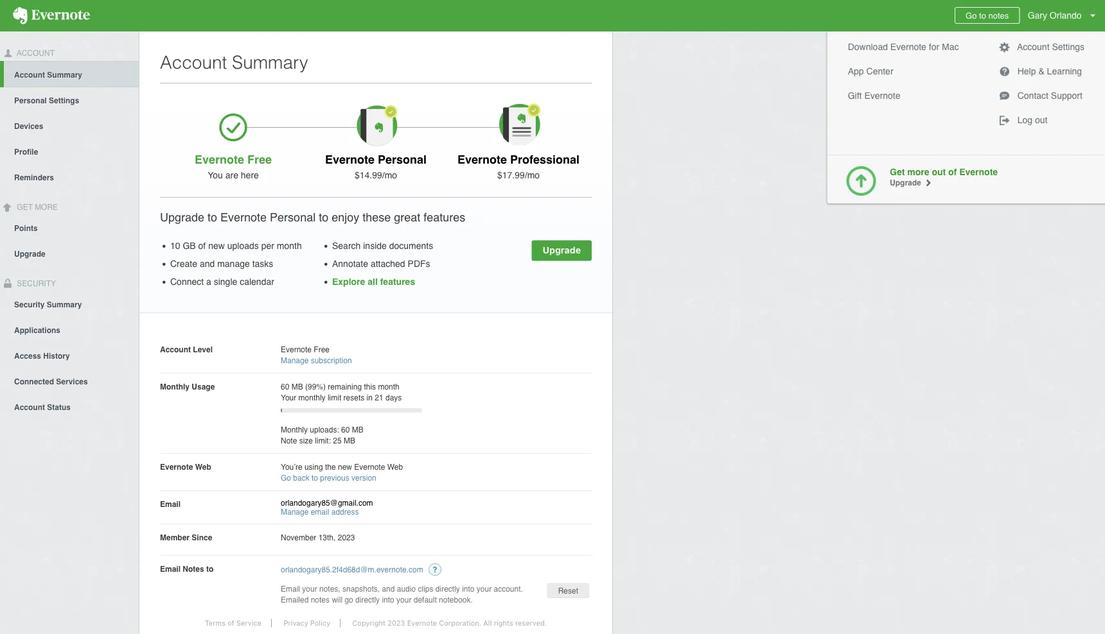 Task type: locate. For each thing, give the bounding box(es) containing it.
points link
[[0, 215, 139, 241]]

0 vertical spatial 60
[[281, 383, 289, 392]]

notes inside email your notes, snapshots, and audio clips directly into your account. emailed notes will go directly into your default notebook.
[[311, 596, 330, 605]]

upgrade for middle upgrade link
[[543, 245, 581, 255]]

address
[[331, 508, 359, 517]]

notes down notes,
[[311, 596, 330, 605]]

notebook.
[[439, 596, 473, 605]]

new inside you're using the new evernote web go back to previous version
[[338, 463, 352, 472]]

2 mo from the left
[[527, 170, 540, 181]]

download
[[848, 42, 888, 52]]

month up days
[[378, 383, 400, 392]]

clips
[[418, 585, 433, 594]]

0 horizontal spatial settings
[[49, 96, 79, 105]]

13th,
[[319, 534, 336, 543]]

1 vertical spatial get
[[17, 203, 33, 212]]

month
[[277, 241, 302, 251], [378, 383, 400, 392]]

features right great at top
[[424, 211, 465, 224]]

1 vertical spatial of
[[198, 241, 206, 251]]

month right per
[[277, 241, 302, 251]]

devices
[[14, 122, 43, 131]]

1 vertical spatial notes
[[311, 596, 330, 605]]

evernote web
[[160, 463, 211, 472]]

1 vertical spatial security
[[14, 300, 45, 309]]

upgrade
[[890, 179, 924, 188], [160, 211, 204, 224], [543, 245, 581, 255], [14, 250, 45, 259]]

0 horizontal spatial free
[[247, 153, 272, 166]]

to
[[979, 11, 986, 20], [208, 211, 217, 224], [319, 211, 328, 224], [312, 474, 318, 483], [206, 565, 214, 574]]

remaining
[[328, 383, 362, 392]]

gift evernote link
[[843, 87, 964, 105]]

0 vertical spatial security
[[15, 279, 56, 288]]

0 horizontal spatial web
[[195, 463, 211, 472]]

directly
[[436, 585, 460, 594], [355, 596, 380, 605]]

0 horizontal spatial notes
[[311, 596, 330, 605]]

0 vertical spatial monthly
[[160, 383, 190, 392]]

free inside evernote free manage subscription
[[314, 345, 330, 354]]

2023 right '13th,'
[[338, 534, 355, 543]]

0 horizontal spatial monthly
[[160, 383, 190, 392]]

learning
[[1047, 66, 1082, 76]]

email up emailed
[[281, 585, 300, 594]]

0 horizontal spatial of
[[198, 241, 206, 251]]

security for security
[[15, 279, 56, 288]]

0 vertical spatial settings
[[1052, 42, 1085, 52]]

mb right 25
[[344, 437, 355, 446]]

1 vertical spatial month
[[378, 383, 400, 392]]

1 horizontal spatial account summary
[[160, 52, 308, 73]]

0 vertical spatial new
[[208, 241, 225, 251]]

of right gb
[[198, 241, 206, 251]]

0 horizontal spatial 2023
[[338, 534, 355, 543]]

security up applications
[[14, 300, 45, 309]]

log out link
[[994, 111, 1090, 129]]

personal settings link
[[0, 87, 139, 113]]

2 vertical spatial personal
[[270, 211, 316, 224]]

here
[[241, 170, 259, 181]]

0 vertical spatial and
[[200, 259, 215, 269]]

1 vertical spatial go
[[281, 474, 291, 483]]

new for uploads
[[208, 241, 225, 251]]

manage left email
[[281, 508, 309, 517]]

professional
[[510, 153, 580, 166]]

0 vertical spatial out
[[1035, 115, 1048, 125]]

1 horizontal spatial month
[[378, 383, 400, 392]]

personal up $14.99/
[[378, 153, 427, 166]]

upgrade to evernote personal to enjoy these great features
[[160, 211, 465, 224]]

0 horizontal spatial month
[[277, 241, 302, 251]]

to right notes
[[206, 565, 214, 574]]

personal up the devices
[[14, 96, 47, 105]]

1 vertical spatial email
[[160, 565, 181, 574]]

monthly for monthly usage
[[160, 383, 190, 392]]

and inside email your notes, snapshots, and audio clips directly into your account. emailed notes will go directly into your default notebook.
[[382, 585, 395, 594]]

1 horizontal spatial into
[[462, 585, 475, 594]]

you're
[[281, 463, 302, 472]]

0 vertical spatial manage
[[281, 356, 309, 365]]

evernote inside evernote professional $17.99/ mo
[[458, 153, 507, 166]]

1 manage from the top
[[281, 356, 309, 365]]

web inside you're using the new evernote web go back to previous version
[[387, 463, 403, 472]]

0 vertical spatial email
[[160, 500, 181, 509]]

0 vertical spatial get
[[890, 167, 905, 177]]

connected services
[[14, 377, 88, 386]]

mo up these
[[385, 170, 397, 181]]

2 manage from the top
[[281, 508, 309, 517]]

per
[[261, 241, 274, 251]]

0 vertical spatial month
[[277, 241, 302, 251]]

settings
[[1052, 42, 1085, 52], [49, 96, 79, 105]]

mo down professional
[[527, 170, 540, 181]]

1 vertical spatial new
[[338, 463, 352, 472]]

back
[[293, 474, 310, 483]]

1 mo from the left
[[385, 170, 397, 181]]

reminders
[[14, 173, 54, 182]]

evernote inside gift evernote link
[[865, 91, 901, 101]]

documents
[[389, 241, 433, 251]]

email up member
[[160, 500, 181, 509]]

60 up your
[[281, 383, 289, 392]]

monthly for monthly uploads: 60 mb note size limit: 25 mb
[[281, 426, 308, 435]]

2 web from the left
[[387, 463, 403, 472]]

account level
[[160, 345, 213, 354]]

0 vertical spatial mb
[[292, 383, 303, 392]]

explore all features
[[332, 277, 415, 287]]

of right terms
[[228, 620, 234, 628]]

free up here
[[247, 153, 272, 166]]

support
[[1051, 91, 1083, 101]]

1 horizontal spatial features
[[424, 211, 465, 224]]

manage up (99%) at the left bottom of page
[[281, 356, 309, 365]]

you
[[208, 170, 223, 181]]

security up security summary
[[15, 279, 56, 288]]

evernote free manage subscription
[[281, 345, 352, 365]]

1 horizontal spatial of
[[228, 620, 234, 628]]

personal settings
[[14, 96, 79, 105]]

monthly up note at the bottom left of page
[[281, 426, 308, 435]]

1 horizontal spatial free
[[314, 345, 330, 354]]

devices link
[[0, 113, 139, 139]]

connect a single calendar
[[170, 277, 274, 287]]

0 vertical spatial of
[[949, 167, 957, 177]]

manage inside evernote free manage subscription
[[281, 356, 309, 365]]

email left notes
[[160, 565, 181, 574]]

0 horizontal spatial personal
[[14, 96, 47, 105]]

2023 right copyright
[[388, 620, 405, 628]]

1 horizontal spatial get
[[890, 167, 905, 177]]

0 horizontal spatial features
[[380, 277, 415, 287]]

mb down the resets
[[352, 426, 364, 435]]

0 horizontal spatial out
[[932, 167, 946, 177]]

1 vertical spatial settings
[[49, 96, 79, 105]]

uploads
[[227, 241, 259, 251]]

60 inside monthly uploads: 60 mb note size limit: 25 mb
[[341, 426, 350, 435]]

settings up devices link
[[49, 96, 79, 105]]

1 horizontal spatial notes
[[989, 11, 1009, 20]]

mb up your
[[292, 383, 303, 392]]

evernote inside evernote free you are here
[[195, 153, 244, 166]]

free inside evernote free you are here
[[247, 153, 272, 166]]

your up emailed
[[302, 585, 317, 594]]

and up a
[[200, 259, 215, 269]]

new up "create and manage tasks"
[[208, 241, 225, 251]]

account inside account status link
[[14, 403, 45, 412]]

free for evernote free you are here
[[247, 153, 272, 166]]

1 horizontal spatial go
[[966, 11, 977, 20]]

days
[[386, 394, 402, 403]]

personal
[[14, 96, 47, 105], [378, 153, 427, 166], [270, 211, 316, 224]]

2 horizontal spatial personal
[[378, 153, 427, 166]]

1 horizontal spatial 60
[[341, 426, 350, 435]]

to inside you're using the new evernote web go back to previous version
[[312, 474, 318, 483]]

to left gary
[[979, 11, 986, 20]]

settings up learning
[[1052, 42, 1085, 52]]

directly down snapshots,
[[355, 596, 380, 605]]

evernote inside evernote free manage subscription
[[281, 345, 312, 354]]

all
[[368, 277, 378, 287]]

1 vertical spatial personal
[[378, 153, 427, 166]]

security
[[15, 279, 56, 288], [14, 300, 45, 309]]

help
[[1018, 66, 1036, 76]]

0 horizontal spatial go
[[281, 474, 291, 483]]

1 vertical spatial manage
[[281, 508, 309, 517]]

uploads:
[[310, 426, 339, 435]]

monthly left usage
[[160, 383, 190, 392]]

notes left gary
[[989, 11, 1009, 20]]

monthly inside monthly uploads: 60 mb note size limit: 25 mb
[[281, 426, 308, 435]]

mb inside 60 mb (99%) remaining this month your monthly limit resets in 21 days
[[292, 383, 303, 392]]

get up the "points"
[[17, 203, 33, 212]]

summary for account summary link
[[47, 71, 82, 80]]

new right 'the'
[[338, 463, 352, 472]]

email inside email your notes, snapshots, and audio clips directly into your account. emailed notes will go directly into your default notebook.
[[281, 585, 300, 594]]

0 horizontal spatial get
[[17, 203, 33, 212]]

explore all features link
[[332, 277, 415, 287]]

and left 'audio'
[[382, 585, 395, 594]]

0 horizontal spatial mo
[[385, 170, 397, 181]]

out
[[1035, 115, 1048, 125], [932, 167, 946, 177]]

default
[[414, 596, 437, 605]]

using
[[305, 463, 323, 472]]

1 horizontal spatial new
[[338, 463, 352, 472]]

into up notebook.
[[462, 585, 475, 594]]

get for get more
[[17, 203, 33, 212]]

1 horizontal spatial mo
[[527, 170, 540, 181]]

audio
[[397, 585, 416, 594]]

0 horizontal spatial new
[[208, 241, 225, 251]]

0 horizontal spatial upgrade link
[[0, 241, 139, 266]]

60 up 25
[[341, 426, 350, 435]]

the
[[325, 463, 336, 472]]

1 horizontal spatial settings
[[1052, 42, 1085, 52]]

directly up notebook.
[[436, 585, 460, 594]]

0 horizontal spatial directly
[[355, 596, 380, 605]]

go to notes link
[[955, 7, 1020, 24]]

limit:
[[315, 437, 331, 446]]

0 vertical spatial personal
[[14, 96, 47, 105]]

connected
[[14, 377, 54, 386]]

1 horizontal spatial 2023
[[388, 620, 405, 628]]

to inside go to notes link
[[979, 11, 986, 20]]

out right the log
[[1035, 115, 1048, 125]]

60 inside 60 mb (99%) remaining this month your monthly limit resets in 21 days
[[281, 383, 289, 392]]

mo inside evernote personal $14.99/ mo
[[385, 170, 397, 181]]

and
[[200, 259, 215, 269], [382, 585, 395, 594]]

free up "manage subscription" link at the left bottom
[[314, 345, 330, 354]]

1 vertical spatial free
[[314, 345, 330, 354]]

personal up per
[[270, 211, 316, 224]]

1 horizontal spatial directly
[[436, 585, 460, 594]]

to down using
[[312, 474, 318, 483]]

features down attached
[[380, 277, 415, 287]]

personal inside evernote personal $14.99/ mo
[[378, 153, 427, 166]]

1 vertical spatial and
[[382, 585, 395, 594]]

0 horizontal spatial 60
[[281, 383, 289, 392]]

monthly
[[160, 383, 190, 392], [281, 426, 308, 435]]

a
[[206, 277, 211, 287]]

0 horizontal spatial into
[[382, 596, 394, 605]]

your left account.
[[477, 585, 492, 594]]

previous
[[320, 474, 349, 483]]

1 horizontal spatial web
[[387, 463, 403, 472]]

get left more
[[890, 167, 905, 177]]

2 horizontal spatial of
[[949, 167, 957, 177]]

1 horizontal spatial monthly
[[281, 426, 308, 435]]

free
[[247, 153, 272, 166], [314, 345, 330, 354]]

out right more
[[932, 167, 946, 177]]

your down 'audio'
[[397, 596, 412, 605]]

tasks
[[252, 259, 273, 269]]

mo inside evernote professional $17.99/ mo
[[527, 170, 540, 181]]

terms
[[205, 620, 226, 628]]

security summary link
[[0, 291, 139, 317]]

monthly usage
[[160, 383, 215, 392]]

evernote inside download evernote for mac link
[[891, 42, 927, 52]]

contact support link
[[994, 87, 1090, 105]]

upgrade for left upgrade link
[[14, 250, 45, 259]]

1 vertical spatial 60
[[341, 426, 350, 435]]

1 horizontal spatial and
[[382, 585, 395, 594]]

november 13th, 2023
[[281, 534, 355, 543]]

1 web from the left
[[195, 463, 211, 472]]

go
[[345, 596, 353, 605]]

app
[[848, 66, 864, 76]]

1 vertical spatial monthly
[[281, 426, 308, 435]]

into up copyright
[[382, 596, 394, 605]]

2 vertical spatial email
[[281, 585, 300, 594]]

attached
[[371, 259, 405, 269]]

email
[[311, 508, 329, 517]]

0 vertical spatial free
[[247, 153, 272, 166]]

of right more
[[949, 167, 957, 177]]

profile
[[14, 148, 38, 157]]

mo
[[385, 170, 397, 181], [527, 170, 540, 181]]

notes
[[183, 565, 204, 574]]

None submit
[[547, 584, 589, 599]]



Task type: vqa. For each thing, say whether or not it's contained in the screenshot.
Account field
no



Task type: describe. For each thing, give the bounding box(es) containing it.
annotate
[[332, 259, 368, 269]]

gary orlando link
[[1025, 0, 1105, 31]]

email for email notes to
[[160, 565, 181, 574]]

explore
[[332, 277, 365, 287]]

gb
[[183, 241, 196, 251]]

email for email your notes, snapshots, and audio clips directly into your account. emailed notes will go directly into your default notebook.
[[281, 585, 300, 594]]

1 vertical spatial into
[[382, 596, 394, 605]]

&
[[1039, 66, 1045, 76]]

member
[[160, 534, 190, 543]]

0 horizontal spatial account summary
[[14, 71, 82, 80]]

mo for personal
[[385, 170, 397, 181]]

go to notes
[[966, 11, 1009, 20]]

manage inside orlandogary85@gmail.com manage email address
[[281, 508, 309, 517]]

gift
[[848, 91, 862, 101]]

annotate attached pdfs
[[332, 259, 430, 269]]

1 vertical spatial features
[[380, 277, 415, 287]]

download evernote for mac
[[848, 42, 959, 52]]

version
[[352, 474, 376, 483]]

email for email
[[160, 500, 181, 509]]

0 vertical spatial go
[[966, 11, 977, 20]]

email notes to
[[160, 565, 214, 574]]

for
[[929, 42, 940, 52]]

terms of service link
[[195, 620, 272, 628]]

single
[[214, 277, 237, 287]]

limit
[[328, 394, 341, 403]]

to up 10 gb of new uploads per month
[[208, 211, 217, 224]]

help & learning link
[[994, 62, 1090, 80]]

gary orlando
[[1028, 10, 1082, 21]]

1 horizontal spatial out
[[1035, 115, 1048, 125]]

go inside you're using the new evernote web go back to previous version
[[281, 474, 291, 483]]

upgrade for upgrade to evernote personal to enjoy these great features
[[160, 211, 204, 224]]

log
[[1018, 115, 1033, 125]]

evernote professional $17.99/ mo
[[458, 153, 580, 181]]

0 vertical spatial features
[[424, 211, 465, 224]]

to left "enjoy" on the top left of the page
[[319, 211, 328, 224]]

1 vertical spatial directly
[[355, 596, 380, 605]]

evernote inside evernote personal $14.99/ mo
[[325, 153, 375, 166]]

account inside account settings link
[[1018, 42, 1050, 52]]

privacy policy link
[[274, 620, 341, 628]]

applications link
[[0, 317, 139, 343]]

2 horizontal spatial upgrade link
[[890, 179, 937, 188]]

21
[[375, 394, 383, 403]]

usage
[[192, 383, 215, 392]]

2 horizontal spatial your
[[477, 585, 492, 594]]

manage subscription link
[[281, 356, 352, 365]]

privacy
[[284, 620, 308, 628]]

contact
[[1018, 91, 1049, 101]]

reserved.
[[515, 620, 547, 628]]

orlandogary85.2f4d68d@m.evernote.com
[[281, 566, 423, 575]]

0 horizontal spatial and
[[200, 259, 215, 269]]

10 gb of new uploads per month
[[170, 241, 302, 251]]

since
[[192, 534, 212, 543]]

terms of service
[[205, 620, 262, 628]]

help & learning
[[1015, 66, 1082, 76]]

points
[[14, 224, 38, 233]]

log out
[[1015, 115, 1048, 125]]

2 vertical spatial mb
[[344, 437, 355, 446]]

manage email address link
[[281, 508, 359, 517]]

contact support
[[1015, 91, 1083, 101]]

account settings link
[[994, 38, 1090, 56]]

upgrade for right upgrade link
[[890, 179, 924, 188]]

0 vertical spatial into
[[462, 585, 475, 594]]

month inside 60 mb (99%) remaining this month your monthly limit resets in 21 days
[[378, 383, 400, 392]]

1 vertical spatial 2023
[[388, 620, 405, 628]]

you're using the new evernote web go back to previous version
[[281, 463, 403, 483]]

get for get more out of evernote
[[890, 167, 905, 177]]

in
[[367, 394, 373, 403]]

notes,
[[319, 585, 340, 594]]

evernote link
[[0, 0, 103, 31]]

create and manage tasks
[[170, 259, 273, 269]]

are
[[225, 170, 238, 181]]

0 vertical spatial directly
[[436, 585, 460, 594]]

evernote inside you're using the new evernote web go back to previous version
[[354, 463, 385, 472]]

gift evernote
[[848, 91, 901, 101]]

copyright
[[352, 620, 386, 628]]

evernote personal $14.99/ mo
[[325, 153, 427, 181]]

search inside documents
[[332, 241, 433, 251]]

history
[[43, 352, 70, 361]]

0 vertical spatial 2023
[[338, 534, 355, 543]]

copyright 2023 evernote corporation. all rights reserved.
[[352, 620, 547, 628]]

search
[[332, 241, 361, 251]]

privacy policy
[[284, 620, 330, 628]]

(99%)
[[305, 383, 326, 392]]

evernote image
[[0, 7, 103, 24]]

applications
[[14, 326, 60, 335]]

connect
[[170, 277, 204, 287]]

pdfs
[[408, 259, 430, 269]]

your
[[281, 394, 296, 403]]

security for security summary
[[14, 300, 45, 309]]

calendar
[[240, 277, 274, 287]]

account status link
[[0, 394, 139, 420]]

policy
[[310, 620, 330, 628]]

orlandogary85.2f4d68d@m.evernote.com link
[[281, 566, 423, 575]]

get more
[[15, 203, 58, 212]]

orlandogary85@gmail.com manage email address
[[281, 499, 373, 517]]

this
[[364, 383, 376, 392]]

rights
[[494, 620, 513, 628]]

download evernote for mac link
[[843, 38, 964, 56]]

create
[[170, 259, 197, 269]]

mo for professional
[[527, 170, 540, 181]]

60 mb (99%) remaining this month your monthly limit resets in 21 days
[[281, 383, 402, 403]]

member since
[[160, 534, 212, 543]]

2 vertical spatial of
[[228, 620, 234, 628]]

new for evernote
[[338, 463, 352, 472]]

emailed
[[281, 596, 309, 605]]

more
[[35, 203, 58, 212]]

resets
[[344, 394, 365, 403]]

1 vertical spatial out
[[932, 167, 946, 177]]

security summary
[[14, 300, 82, 309]]

account inside account summary link
[[14, 71, 45, 80]]

settings for account settings
[[1052, 42, 1085, 52]]

0 vertical spatial notes
[[989, 11, 1009, 20]]

get more out of evernote
[[890, 167, 998, 177]]

orlandogary85@gmail.com
[[281, 499, 373, 508]]

0 horizontal spatial your
[[302, 585, 317, 594]]

reminders link
[[0, 164, 139, 190]]

1 horizontal spatial upgrade link
[[532, 241, 592, 261]]

free for evernote free manage subscription
[[314, 345, 330, 354]]

monthly uploads: 60 mb note size limit: 25 mb
[[281, 426, 364, 446]]

summary for security summary link
[[47, 300, 82, 309]]

go back to previous version link
[[281, 474, 376, 483]]

1 vertical spatial mb
[[352, 426, 364, 435]]

access history link
[[0, 343, 139, 368]]

gary
[[1028, 10, 1047, 21]]

1 horizontal spatial personal
[[270, 211, 316, 224]]

subscription
[[311, 356, 352, 365]]

1 horizontal spatial your
[[397, 596, 412, 605]]

mac
[[942, 42, 959, 52]]

settings for personal settings
[[49, 96, 79, 105]]



